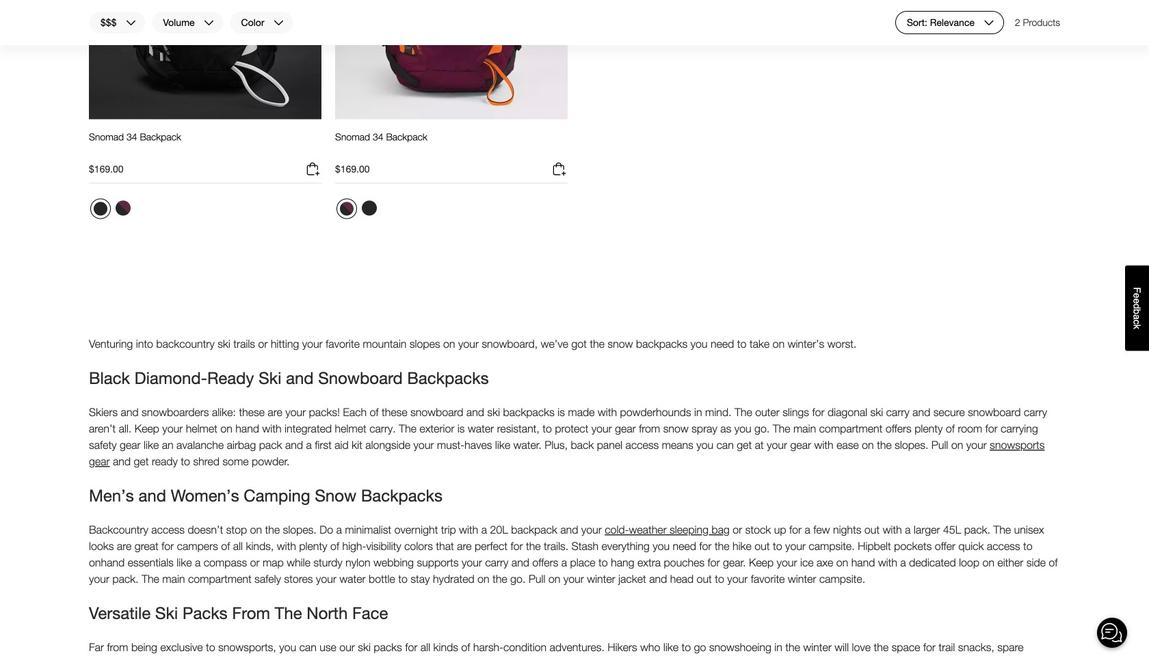 Task type: vqa. For each thing, say whether or not it's contained in the screenshot.
$300.00
no



Task type: locate. For each thing, give the bounding box(es) containing it.
status
[[1015, 11, 1060, 34]]

snomad 34 backpack image
[[89, 0, 321, 120], [335, 0, 568, 120]]

1 horizontal spatial snomad 34 backpack image
[[335, 0, 568, 120]]

1 $choose color$ option group from the left
[[89, 197, 135, 225]]

0 horizontal spatial $choose color$ option group
[[89, 197, 135, 225]]

snomad 34 backpack image for tnf black/tnf white option
[[335, 0, 568, 120]]

0 horizontal spatial snomad 34 backpack image
[[89, 0, 321, 120]]

tnf black/tnf white image
[[362, 201, 377, 216]]

TNF Black/TNF White radio
[[90, 199, 111, 219]]

2 $choose color$ option group from the left
[[335, 197, 382, 225]]

tnf black/tnf white image
[[94, 202, 107, 216]]

2 snomad 34 backpack image from the left
[[335, 0, 568, 120]]

$choose color$ option group for snomad 34 backpack image for the leftmost boysenberry/tnf black radio
[[89, 197, 135, 225]]

0 horizontal spatial boysenberry/tnf black radio
[[112, 197, 134, 219]]

1 snomad 34 backpack image from the left
[[89, 0, 321, 120]]

1 horizontal spatial $choose color$ option group
[[335, 197, 382, 225]]

Boysenberry/TNF Black radio
[[112, 197, 134, 219], [337, 199, 357, 219]]

boysenberry/tnf black radio right tnf black/tnf white radio
[[112, 197, 134, 219]]

1 horizontal spatial boysenberry/tnf black radio
[[337, 199, 357, 219]]

boysenberry/tnf black radio left tnf black/tnf white image
[[337, 199, 357, 219]]

$choose color$ option group
[[89, 197, 135, 225], [335, 197, 382, 225]]



Task type: describe. For each thing, give the bounding box(es) containing it.
boysenberry/tnf black image
[[116, 201, 131, 216]]

TNF Black/TNF White radio
[[358, 197, 380, 219]]

$choose color$ option group for tnf black/tnf white option snomad 34 backpack image
[[335, 197, 382, 225]]

boysenberry/tnf black image
[[340, 202, 354, 216]]

snomad 34 backpack image for the leftmost boysenberry/tnf black radio
[[89, 0, 321, 120]]



